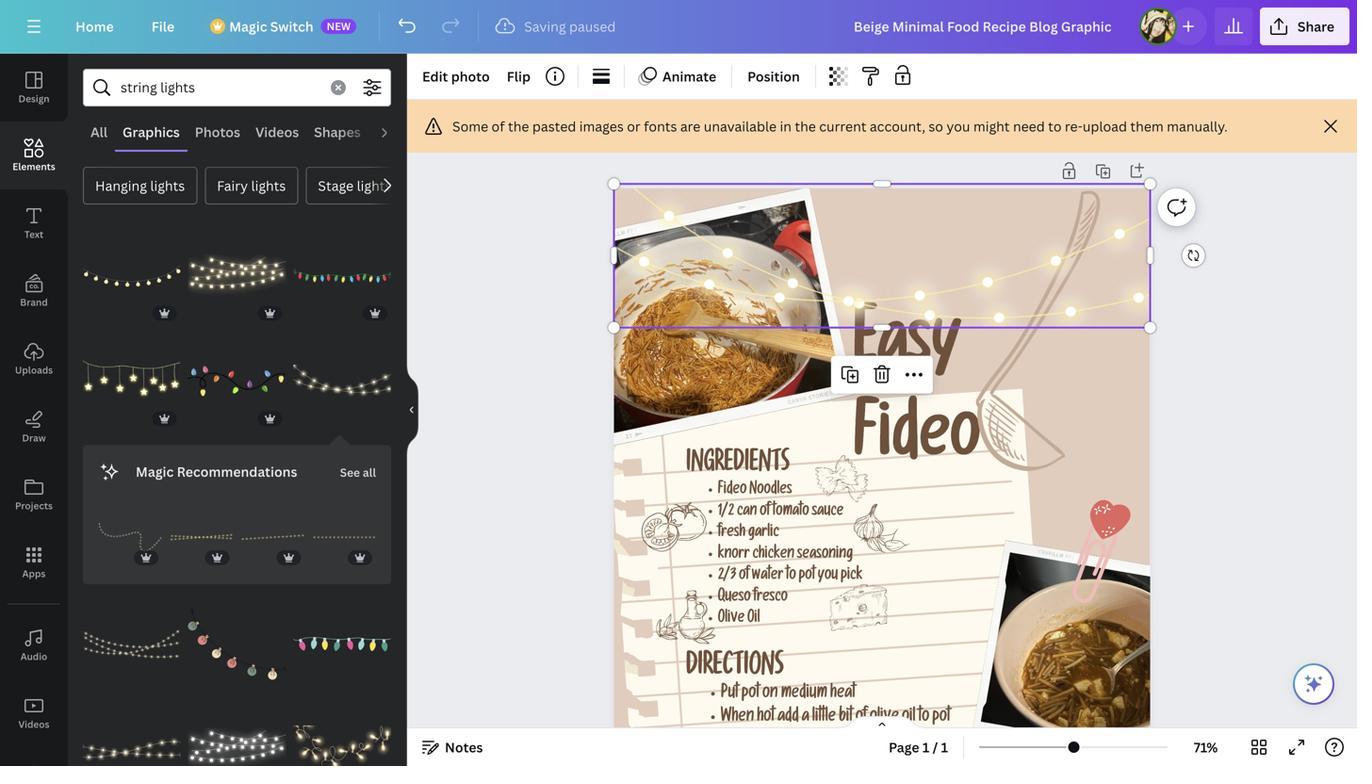 Task type: locate. For each thing, give the bounding box(es) containing it.
2 horizontal spatial to
[[1048, 117, 1062, 135]]

pot up /
[[933, 710, 951, 727]]

pot
[[799, 569, 815, 585], [742, 686, 760, 704], [933, 710, 951, 727]]

saving paused
[[524, 17, 616, 35]]

light string element image
[[83, 332, 181, 430]]

you right so
[[947, 117, 970, 135]]

unavailable
[[704, 117, 777, 135]]

page
[[889, 738, 919, 756]]

1 vertical spatial fideo
[[718, 483, 747, 499]]

bit
[[839, 710, 853, 727]]

0 vertical spatial pot
[[799, 569, 815, 585]]

0 horizontal spatial videos button
[[0, 680, 68, 747]]

can
[[737, 505, 757, 521]]

switch
[[270, 17, 314, 35]]

0 horizontal spatial fideo
[[718, 483, 747, 499]]

0 horizontal spatial to
[[786, 569, 796, 585]]

0 horizontal spatial videos
[[18, 718, 49, 731]]

saving
[[524, 17, 566, 35]]

share button
[[1260, 8, 1350, 45]]

olive
[[870, 710, 899, 727]]

1 left /
[[923, 738, 930, 756]]

1 vertical spatial videos button
[[0, 680, 68, 747]]

1 right /
[[941, 738, 948, 756]]

easy
[[854, 316, 961, 386]]

audio button
[[368, 114, 421, 150], [0, 612, 68, 680]]

1 the from the left
[[508, 117, 529, 135]]

fresco
[[754, 590, 788, 606]]

lights for fairy lights
[[251, 177, 286, 195]]

to
[[1048, 117, 1062, 135], [786, 569, 796, 585], [919, 710, 930, 727]]

1 horizontal spatial pot
[[799, 569, 815, 585]]

are
[[680, 117, 701, 135]]

pasted
[[532, 117, 576, 135]]

photo
[[451, 67, 490, 85]]

animate button
[[632, 61, 724, 91]]

warm white string light bulb hand drawn image
[[188, 227, 286, 325]]

of right bit
[[856, 710, 867, 727]]

fonts
[[644, 117, 677, 135]]

1 horizontal spatial audio
[[376, 123, 414, 141]]

medium
[[781, 686, 828, 704]]

0 horizontal spatial you
[[818, 569, 838, 585]]

2 the from the left
[[795, 117, 816, 135]]

magic
[[229, 17, 267, 35], [136, 463, 174, 481]]

see
[[340, 464, 360, 480]]

them
[[1130, 117, 1164, 135]]

1 vertical spatial videos
[[18, 718, 49, 731]]

some
[[452, 117, 488, 135]]

edit photo
[[422, 67, 490, 85]]

of right 2/3
[[739, 569, 749, 585]]

1 horizontal spatial to
[[919, 710, 930, 727]]

page 1 / 1
[[889, 738, 948, 756]]

draw button
[[0, 393, 68, 461]]

0 horizontal spatial magic
[[136, 463, 174, 481]]

the right in
[[795, 117, 816, 135]]

stage
[[318, 177, 354, 195]]

3 lights from the left
[[357, 177, 392, 195]]

1 vertical spatial magic
[[136, 463, 174, 481]]

stage lights
[[318, 177, 392, 195]]

shapes button
[[306, 114, 368, 150]]

glowing string of lights image
[[293, 701, 391, 766]]

0 vertical spatial videos
[[255, 123, 299, 141]]

0 horizontal spatial 1
[[923, 738, 930, 756]]

0 vertical spatial audio
[[376, 123, 414, 141]]

home link
[[60, 8, 129, 45]]

magic left recommendations
[[136, 463, 174, 481]]

lights right stage
[[357, 177, 392, 195]]

some of the pasted images or fonts are unavailable in the current account, so you might need to re-upload them manually.
[[452, 117, 1228, 135]]

shapes
[[314, 123, 361, 141]]

lights inside button
[[251, 177, 286, 195]]

glowing christmas lights illustration image
[[293, 332, 391, 430], [98, 505, 162, 569], [169, 505, 233, 569], [241, 505, 305, 569], [312, 505, 376, 569], [83, 701, 181, 766]]

glowing christmas lights image
[[83, 596, 181, 693]]

to right water
[[786, 569, 796, 585]]

graphics
[[123, 123, 180, 141]]

0 vertical spatial you
[[947, 117, 970, 135]]

lights for stage lights
[[357, 177, 392, 195]]

0 horizontal spatial audio button
[[0, 612, 68, 680]]

heat
[[830, 686, 856, 704]]

elements button
[[0, 122, 68, 189]]

hot
[[757, 710, 775, 727]]

1 horizontal spatial you
[[947, 117, 970, 135]]

2 lights from the left
[[251, 177, 286, 195]]

0 horizontal spatial lights
[[150, 177, 185, 195]]

1 horizontal spatial magic
[[229, 17, 267, 35]]

fairy lights
[[217, 177, 286, 195]]

ingredients
[[686, 453, 790, 479]]

1 vertical spatial audio
[[20, 650, 47, 663]]

audio right the shapes
[[376, 123, 414, 141]]

magic for magic switch
[[229, 17, 267, 35]]

0 horizontal spatial pot
[[742, 686, 760, 704]]

/
[[933, 738, 938, 756]]

pot inside fideo noodles 1/2 can of tomato sauce fresh garlic knorr chicken seasoning 2/3 of water to pot you pick queso fresco olive oil
[[799, 569, 815, 585]]

laddle icon image
[[914, 184, 1209, 494]]

hanging lights
[[95, 177, 185, 195]]

a
[[802, 710, 809, 727]]

magic left "switch"
[[229, 17, 267, 35]]

all
[[90, 123, 107, 141]]

to right "oil"
[[919, 710, 930, 727]]

2 horizontal spatial pot
[[933, 710, 951, 727]]

position
[[747, 67, 800, 85]]

1 vertical spatial you
[[818, 569, 838, 585]]

0 horizontal spatial the
[[508, 117, 529, 135]]

elements
[[13, 160, 55, 173]]

1 horizontal spatial 1
[[941, 738, 948, 756]]

1 vertical spatial to
[[786, 569, 796, 585]]

1
[[923, 738, 930, 756], [941, 738, 948, 756]]

audio button down apps
[[0, 612, 68, 680]]

2 1 from the left
[[941, 738, 948, 756]]

2 horizontal spatial lights
[[357, 177, 392, 195]]

or
[[627, 117, 641, 135]]

to left re-
[[1048, 117, 1062, 135]]

1 horizontal spatial fideo
[[854, 409, 981, 480]]

71% button
[[1175, 732, 1237, 762]]

2/3
[[718, 569, 736, 585]]

magic recommendations
[[136, 463, 297, 481]]

you
[[947, 117, 970, 135], [818, 569, 838, 585]]

hanging lights button
[[83, 167, 197, 205]]

notes
[[445, 738, 483, 756]]

fideo
[[854, 409, 981, 480], [718, 483, 747, 499]]

1 vertical spatial pot
[[742, 686, 760, 704]]

paused
[[569, 17, 616, 35]]

you down seasoning
[[818, 569, 838, 585]]

hide image
[[406, 365, 418, 455]]

0 vertical spatial fideo
[[854, 409, 981, 480]]

flip
[[507, 67, 531, 85]]

the left pasted
[[508, 117, 529, 135]]

uploads
[[15, 364, 53, 377]]

1 horizontal spatial videos button
[[248, 114, 306, 150]]

2 vertical spatial to
[[919, 710, 930, 727]]

text button
[[0, 189, 68, 257]]

pot down seasoning
[[799, 569, 815, 585]]

0 vertical spatial magic
[[229, 17, 267, 35]]

magic inside main menu bar
[[229, 17, 267, 35]]

lights right fairy at the top of page
[[251, 177, 286, 195]]

tomato
[[773, 505, 809, 521]]

fideo inside fideo noodles 1/2 can of tomato sauce fresh garlic knorr chicken seasoning 2/3 of water to pot you pick queso fresco olive oil
[[718, 483, 747, 499]]

1 1 from the left
[[923, 738, 930, 756]]

audio button right the shapes
[[368, 114, 421, 150]]

garlic
[[748, 526, 779, 542]]

0 horizontal spatial audio
[[20, 650, 47, 663]]

audio down apps
[[20, 650, 47, 663]]

fideo for fideo
[[854, 409, 981, 480]]

of inside put pot on medium heat when hot add a little bit of olive oil to pot
[[856, 710, 867, 727]]

apps
[[22, 567, 46, 580]]

lights right the hanging
[[150, 177, 185, 195]]

1 horizontal spatial the
[[795, 117, 816, 135]]

uploads button
[[0, 325, 68, 393]]

audio
[[376, 123, 414, 141], [20, 650, 47, 663]]

magic for magic recommendations
[[136, 463, 174, 481]]

0 vertical spatial audio button
[[368, 114, 421, 150]]

account,
[[870, 117, 925, 135]]

1 lights from the left
[[150, 177, 185, 195]]

1 horizontal spatial lights
[[251, 177, 286, 195]]

1/2
[[718, 505, 734, 521]]

group
[[83, 227, 181, 325], [188, 227, 286, 325], [293, 227, 391, 325], [83, 321, 181, 430], [188, 321, 286, 430], [293, 321, 391, 430], [98, 505, 162, 569], [169, 505, 233, 569], [241, 505, 305, 569], [312, 505, 376, 569], [83, 596, 181, 693], [188, 596, 286, 693], [293, 596, 391, 693], [83, 701, 181, 766], [188, 701, 286, 766], [293, 701, 391, 766]]

pot left on
[[742, 686, 760, 704]]



Task type: vqa. For each thing, say whether or not it's contained in the screenshot.
the topmost the tomato
no



Task type: describe. For each thing, give the bounding box(es) containing it.
saving paused status
[[487, 15, 625, 38]]

photos button
[[187, 114, 248, 150]]

olive oil hand drawn image
[[657, 591, 716, 644]]

projects button
[[0, 461, 68, 529]]

2 vertical spatial pot
[[933, 710, 951, 727]]

noodles
[[750, 483, 792, 499]]

fideo for fideo noodles 1/2 can of tomato sauce fresh garlic knorr chicken seasoning 2/3 of water to pot you pick queso fresco olive oil
[[718, 483, 747, 499]]

71%
[[1194, 738, 1218, 756]]

Design title text field
[[839, 8, 1132, 45]]

projects
[[15, 500, 53, 512]]

fairy
[[217, 177, 248, 195]]

flip button
[[499, 61, 538, 91]]

of right the can
[[760, 505, 770, 521]]

images
[[579, 117, 624, 135]]

christmas lights string image
[[188, 332, 286, 430]]

all
[[363, 464, 376, 480]]

fresh
[[718, 526, 746, 542]]

hanging
[[95, 177, 147, 195]]

fairy lights button
[[205, 167, 298, 205]]

manually.
[[1167, 117, 1228, 135]]

christmas lights hanging strings. image
[[188, 596, 286, 693]]

olive
[[718, 612, 745, 628]]

position button
[[740, 61, 808, 91]]

file
[[152, 17, 175, 35]]

colorful christmas lights image
[[293, 596, 391, 693]]

apps button
[[0, 529, 68, 597]]

see all button
[[338, 453, 378, 490]]

brand button
[[0, 257, 68, 325]]

directions
[[686, 656, 784, 684]]

current
[[819, 117, 867, 135]]

show pages image
[[837, 715, 927, 730]]

text
[[24, 228, 43, 241]]

main menu bar
[[0, 0, 1357, 54]]

lights for hanging lights
[[150, 177, 185, 195]]

canva assistant image
[[1303, 673, 1325, 696]]

seasoning
[[797, 548, 853, 564]]

queso
[[718, 590, 751, 606]]

water
[[752, 569, 784, 585]]

colorful christmas lights illustration image
[[293, 227, 391, 325]]

notes button
[[415, 732, 491, 762]]

animate
[[663, 67, 716, 85]]

need
[[1013, 117, 1045, 135]]

you inside fideo noodles 1/2 can of tomato sauce fresh garlic knorr chicken seasoning 2/3 of water to pot you pick queso fresco olive oil
[[818, 569, 838, 585]]

draw
[[22, 432, 46, 444]]

string lights illustration image
[[83, 227, 181, 325]]

edit
[[422, 67, 448, 85]]

design
[[18, 92, 50, 105]]

on
[[763, 686, 778, 704]]

graphics button
[[115, 114, 187, 150]]

see all
[[340, 464, 376, 480]]

design button
[[0, 54, 68, 122]]

oil
[[902, 710, 916, 727]]

pick
[[841, 569, 863, 585]]

farfalle pasta illustration image
[[815, 455, 868, 502]]

videos inside side panel tab list
[[18, 718, 49, 731]]

cool white string light bulb hand drawn image
[[188, 701, 286, 766]]

knorr
[[718, 548, 750, 564]]

put pot on medium heat when hot add a little bit of olive oil to pot
[[721, 686, 951, 727]]

side panel tab list
[[0, 54, 68, 766]]

fideo noodles 1/2 can of tomato sauce fresh garlic knorr chicken seasoning 2/3 of water to pot you pick queso fresco olive oil
[[718, 483, 863, 628]]

sauce
[[812, 505, 844, 521]]

brand
[[20, 296, 48, 309]]

0 vertical spatial videos button
[[248, 114, 306, 150]]

stage lights button
[[306, 167, 404, 205]]

oil
[[748, 612, 760, 628]]

of right some
[[492, 117, 505, 135]]

chicken
[[753, 548, 795, 564]]

little
[[812, 710, 836, 727]]

1 vertical spatial audio button
[[0, 612, 68, 680]]

to inside fideo noodles 1/2 can of tomato sauce fresh garlic knorr chicken seasoning 2/3 of water to pot you pick queso fresco olive oil
[[786, 569, 796, 585]]

photos
[[195, 123, 240, 141]]

0 vertical spatial to
[[1048, 117, 1062, 135]]

Search elements search field
[[121, 70, 320, 106]]

re-
[[1065, 117, 1083, 135]]

so
[[929, 117, 943, 135]]

in
[[780, 117, 792, 135]]

add
[[778, 710, 799, 727]]

1 horizontal spatial audio button
[[368, 114, 421, 150]]

home
[[75, 17, 114, 35]]

audio inside side panel tab list
[[20, 650, 47, 663]]

file button
[[136, 8, 190, 45]]

share
[[1298, 17, 1335, 35]]

to inside put pot on medium heat when hot add a little bit of olive oil to pot
[[919, 710, 930, 727]]

put
[[721, 686, 739, 704]]

upload
[[1083, 117, 1127, 135]]

1 horizontal spatial videos
[[255, 123, 299, 141]]

when
[[721, 710, 754, 727]]



